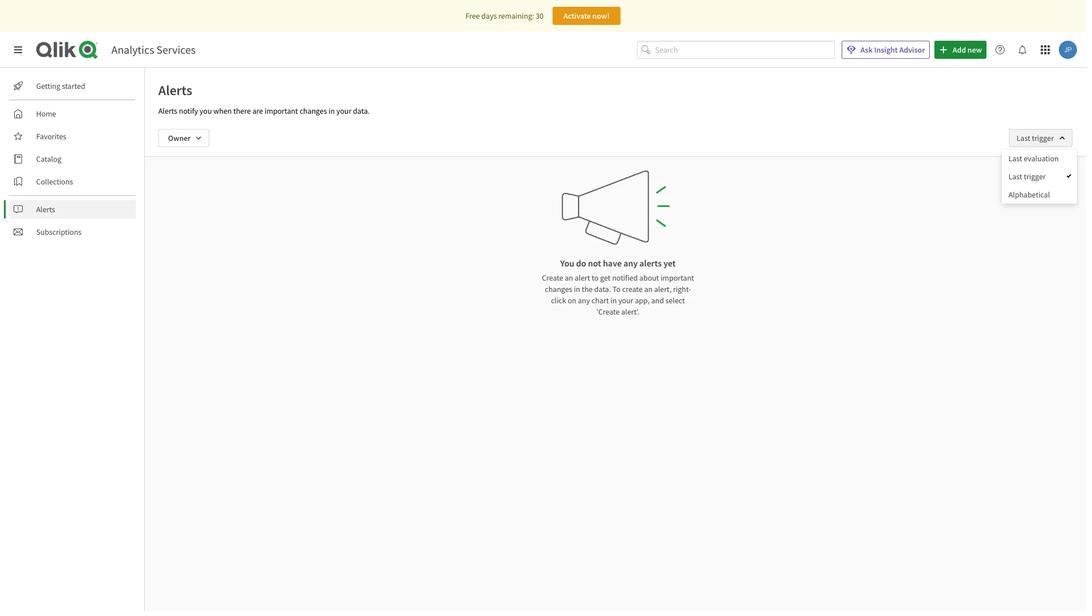 Task type: describe. For each thing, give the bounding box(es) containing it.
catalog link
[[9, 150, 136, 168]]

about
[[640, 273, 660, 283]]

to
[[592, 273, 599, 283]]

last for last trigger field on the top of the page
[[1017, 133, 1031, 143]]

right-
[[674, 284, 692, 294]]

free
[[466, 11, 480, 21]]

last trigger option
[[1003, 168, 1078, 186]]

create
[[623, 284, 643, 294]]

subscriptions link
[[9, 223, 136, 241]]

now!
[[593, 11, 610, 21]]

alerts link
[[9, 200, 136, 219]]

analytics services element
[[112, 42, 196, 57]]

changes inside you do not have any alerts yet create an alert to get notified about important changes in the data. to create an alert, right- click on any chart in your app, and select 'create alert'.
[[545, 284, 573, 294]]

you
[[200, 106, 212, 116]]

0 vertical spatial changes
[[300, 106, 327, 116]]

0 vertical spatial in
[[329, 106, 335, 116]]

analytics services
[[112, 42, 196, 57]]

last for last trigger option at top right
[[1009, 172, 1023, 182]]

alert'.
[[622, 307, 640, 317]]

0 horizontal spatial important
[[265, 106, 298, 116]]

data. inside you do not have any alerts yet create an alert to get notified about important changes in the data. to create an alert, right- click on any chart in your app, and select 'create alert'.
[[595, 284, 611, 294]]

the
[[582, 284, 593, 294]]

notify
[[179, 106, 198, 116]]

services
[[157, 42, 196, 57]]

trigger for last trigger field on the top of the page
[[1033, 133, 1055, 143]]

last trigger for last trigger option at top right
[[1009, 172, 1047, 182]]

30
[[536, 11, 544, 21]]

trigger for last trigger option at top right
[[1025, 172, 1047, 182]]

getting
[[36, 81, 60, 91]]

your inside you do not have any alerts yet create an alert to get notified about important changes in the data. to create an alert, right- click on any chart in your app, and select 'create alert'.
[[619, 295, 634, 306]]

navigation pane element
[[0, 72, 144, 246]]

home link
[[9, 105, 136, 123]]

remaining:
[[499, 11, 534, 21]]

alert
[[575, 273, 591, 283]]

have
[[603, 258, 622, 269]]

last for last evaluation option
[[1009, 153, 1023, 164]]

chart
[[592, 295, 609, 306]]

app,
[[635, 295, 650, 306]]

ask insight advisor
[[861, 45, 926, 55]]

alphabetical
[[1009, 190, 1051, 200]]

'create
[[597, 307, 620, 317]]

subscriptions
[[36, 227, 82, 237]]

0 horizontal spatial data.
[[353, 106, 370, 116]]

1 vertical spatial alerts
[[159, 106, 177, 116]]

searchbar element
[[638, 41, 836, 59]]

1 vertical spatial an
[[645, 284, 653, 294]]

not
[[588, 258, 602, 269]]

you
[[561, 258, 575, 269]]

collections
[[36, 177, 73, 187]]

0 horizontal spatial any
[[578, 295, 590, 306]]

home
[[36, 109, 56, 119]]

alert,
[[655, 284, 672, 294]]

days
[[482, 11, 497, 21]]

activate now! link
[[553, 7, 621, 25]]

0 horizontal spatial your
[[337, 106, 352, 116]]

getting started
[[36, 81, 85, 91]]



Task type: vqa. For each thing, say whether or not it's contained in the screenshot.
app on the bottom right of the page
no



Task type: locate. For each thing, give the bounding box(es) containing it.
0 vertical spatial any
[[624, 258, 638, 269]]

list box inside filters region
[[1003, 149, 1078, 204]]

0 vertical spatial alerts
[[159, 82, 192, 99]]

last left evaluation
[[1009, 153, 1023, 164]]

trigger inside field
[[1033, 133, 1055, 143]]

Search text field
[[656, 41, 836, 59]]

started
[[62, 81, 85, 91]]

last trigger up the last evaluation
[[1017, 133, 1055, 143]]

1 horizontal spatial changes
[[545, 284, 573, 294]]

do
[[577, 258, 587, 269]]

last trigger
[[1017, 133, 1055, 143], [1009, 172, 1047, 182]]

an left the alert
[[565, 273, 574, 283]]

list box containing last evaluation
[[1003, 149, 1078, 204]]

ask
[[861, 45, 873, 55]]

2 vertical spatial last
[[1009, 172, 1023, 182]]

alerts up subscriptions
[[36, 204, 55, 215]]

activate
[[564, 11, 591, 21]]

0 vertical spatial an
[[565, 273, 574, 283]]

your
[[337, 106, 352, 116], [619, 295, 634, 306]]

last trigger up alphabetical
[[1009, 172, 1047, 182]]

1 horizontal spatial important
[[661, 273, 695, 283]]

1 horizontal spatial any
[[624, 258, 638, 269]]

an
[[565, 273, 574, 283], [645, 284, 653, 294]]

favorites
[[36, 131, 66, 142]]

1 horizontal spatial an
[[645, 284, 653, 294]]

analytics
[[112, 42, 154, 57]]

1 vertical spatial data.
[[595, 284, 611, 294]]

0 horizontal spatial an
[[565, 273, 574, 283]]

alphabetical option
[[1003, 186, 1078, 204]]

0 horizontal spatial in
[[329, 106, 335, 116]]

an down about
[[645, 284, 653, 294]]

alerts up notify
[[159, 82, 192, 99]]

0 horizontal spatial changes
[[300, 106, 327, 116]]

select
[[666, 295, 685, 306]]

any up the notified on the top of the page
[[624, 258, 638, 269]]

last inside field
[[1017, 133, 1031, 143]]

last up the last evaluation
[[1017, 133, 1031, 143]]

to
[[613, 284, 621, 294]]

ask insight advisor button
[[842, 41, 931, 59]]

1 vertical spatial last
[[1009, 153, 1023, 164]]

2 horizontal spatial in
[[611, 295, 617, 306]]

catalog
[[36, 154, 61, 164]]

Last trigger field
[[1010, 129, 1073, 147]]

1 horizontal spatial in
[[574, 284, 581, 294]]

trigger down the last evaluation
[[1025, 172, 1047, 182]]

in
[[329, 106, 335, 116], [574, 284, 581, 294], [611, 295, 617, 306]]

on
[[568, 295, 577, 306]]

alerts left notify
[[159, 106, 177, 116]]

advisor
[[900, 45, 926, 55]]

changes up click on the right of the page
[[545, 284, 573, 294]]

important up right-
[[661, 273, 695, 283]]

yet
[[664, 258, 676, 269]]

last trigger inside option
[[1009, 172, 1047, 182]]

1 vertical spatial trigger
[[1025, 172, 1047, 182]]

data.
[[353, 106, 370, 116], [595, 284, 611, 294]]

1 vertical spatial any
[[578, 295, 590, 306]]

1 horizontal spatial data.
[[595, 284, 611, 294]]

1 vertical spatial changes
[[545, 284, 573, 294]]

there
[[233, 106, 251, 116]]

insight
[[875, 45, 898, 55]]

changes right are
[[300, 106, 327, 116]]

trigger inside option
[[1025, 172, 1047, 182]]

last evaluation
[[1009, 153, 1060, 164]]

collections link
[[9, 173, 136, 191]]

2 vertical spatial in
[[611, 295, 617, 306]]

1 vertical spatial last trigger
[[1009, 172, 1047, 182]]

important right are
[[265, 106, 298, 116]]

activate now!
[[564, 11, 610, 21]]

last up alphabetical
[[1009, 172, 1023, 182]]

alerts
[[640, 258, 662, 269]]

0 vertical spatial trigger
[[1033, 133, 1055, 143]]

0 vertical spatial last
[[1017, 133, 1031, 143]]

click
[[551, 295, 567, 306]]

close sidebar menu image
[[14, 45, 23, 54]]

last evaluation option
[[1003, 149, 1078, 168]]

alerts inside alerts link
[[36, 204, 55, 215]]

0 vertical spatial your
[[337, 106, 352, 116]]

you do not have any alerts yet create an alert to get notified about important changes in the data. to create an alert, right- click on any chart in your app, and select 'create alert'.
[[542, 258, 695, 317]]

1 vertical spatial your
[[619, 295, 634, 306]]

are
[[253, 106, 263, 116]]

any down the
[[578, 295, 590, 306]]

get
[[601, 273, 611, 283]]

trigger
[[1033, 133, 1055, 143], [1025, 172, 1047, 182]]

1 horizontal spatial your
[[619, 295, 634, 306]]

free days remaining: 30
[[466, 11, 544, 21]]

1 vertical spatial in
[[574, 284, 581, 294]]

list box
[[1003, 149, 1078, 204]]

filters region
[[0, 0, 1087, 611]]

1 vertical spatial important
[[661, 273, 695, 283]]

any
[[624, 258, 638, 269], [578, 295, 590, 306]]

alerts
[[159, 82, 192, 99], [159, 106, 177, 116], [36, 204, 55, 215]]

last trigger for last trigger field on the top of the page
[[1017, 133, 1055, 143]]

0 vertical spatial important
[[265, 106, 298, 116]]

2 vertical spatial alerts
[[36, 204, 55, 215]]

0 vertical spatial last trigger
[[1017, 133, 1055, 143]]

and
[[652, 295, 664, 306]]

when
[[214, 106, 232, 116]]

important inside you do not have any alerts yet create an alert to get notified about important changes in the data. to create an alert, right- click on any chart in your app, and select 'create alert'.
[[661, 273, 695, 283]]

important
[[265, 106, 298, 116], [661, 273, 695, 283]]

notified
[[613, 273, 638, 283]]

evaluation
[[1025, 153, 1060, 164]]

favorites link
[[9, 127, 136, 145]]

last
[[1017, 133, 1031, 143], [1009, 153, 1023, 164], [1009, 172, 1023, 182]]

create
[[542, 273, 564, 283]]

trigger up evaluation
[[1033, 133, 1055, 143]]

changes
[[300, 106, 327, 116], [545, 284, 573, 294]]

last trigger inside field
[[1017, 133, 1055, 143]]

getting started link
[[9, 77, 136, 95]]

0 vertical spatial data.
[[353, 106, 370, 116]]

alerts notify you when there are important changes in your data.
[[159, 106, 370, 116]]



